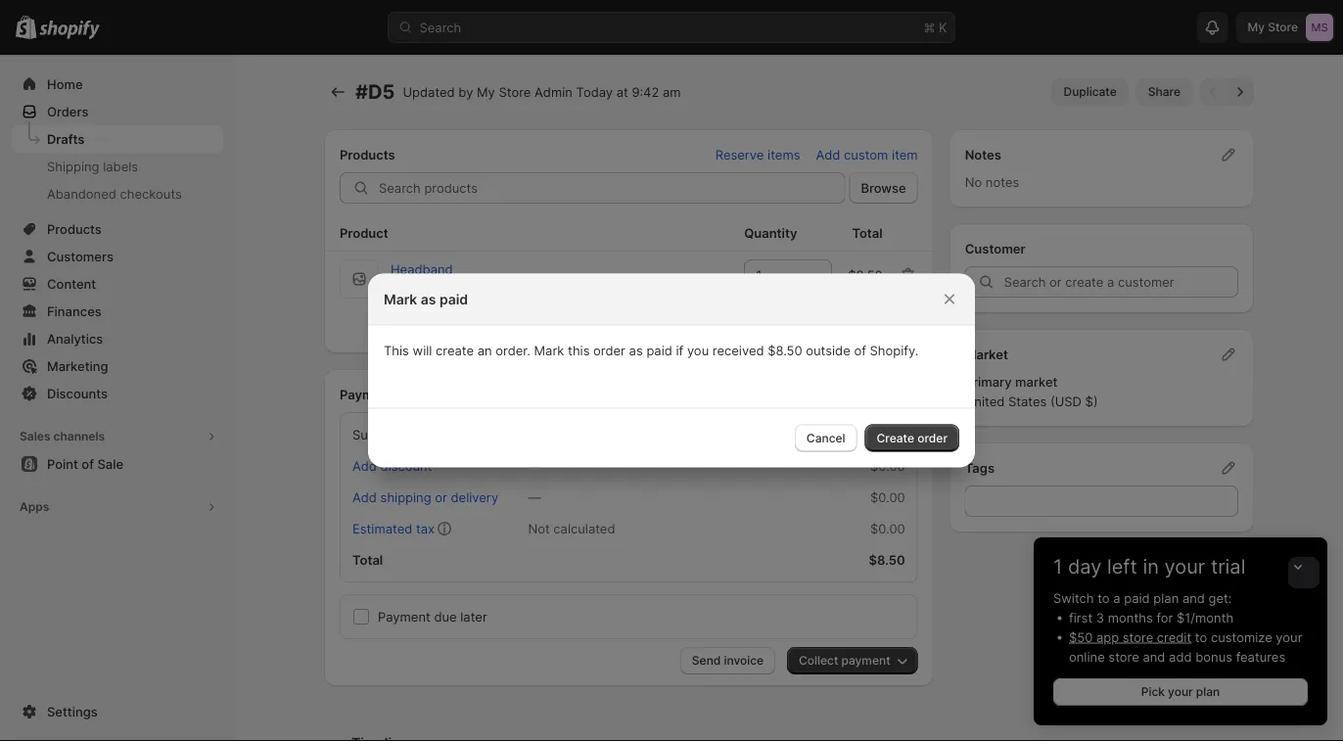 Task type: describe. For each thing, give the bounding box(es) containing it.
sales
[[20, 430, 50, 444]]

an
[[478, 343, 492, 359]]

$1/month
[[1177, 610, 1234, 625]]

add shipping or delivery
[[353, 490, 499, 505]]

in
[[1144, 555, 1160, 579]]

0 horizontal spatial as
[[421, 291, 436, 308]]

cancel
[[807, 431, 846, 445]]

shipping labels link
[[12, 153, 223, 180]]

payment for payment due later
[[378, 609, 431, 624]]

add discount button
[[341, 453, 444, 480]]

$8.50 inside button
[[391, 320, 426, 336]]

0 vertical spatial to
[[1098, 591, 1110, 606]]

1 vertical spatial as
[[629, 343, 643, 359]]

pick
[[1142, 685, 1166, 699]]

received
[[713, 343, 765, 359]]

product
[[340, 225, 389, 240]]

add custom item button
[[805, 141, 930, 168]]

1 vertical spatial paid
[[647, 343, 673, 359]]

home link
[[12, 71, 223, 98]]

create
[[877, 431, 915, 445]]

calculated
[[554, 521, 616, 536]]

create order
[[877, 431, 948, 445]]

states
[[1009, 394, 1047, 409]]

$0.00 for add shipping or delivery
[[871, 490, 906, 505]]

$0.00 for add discount
[[871, 458, 906, 474]]

add
[[1170, 649, 1193, 665]]

products
[[340, 147, 395, 162]]

$50
[[1070, 630, 1094, 645]]

later
[[461, 609, 488, 624]]

this
[[384, 343, 409, 359]]

notes
[[986, 174, 1020, 190]]

paid inside 1 day left in your trial element
[[1125, 591, 1151, 606]]

add for add shipping or delivery
[[353, 490, 377, 505]]

and for plan
[[1183, 591, 1206, 606]]

no
[[966, 174, 983, 190]]

0 vertical spatial order
[[594, 343, 626, 359]]

outside
[[806, 343, 851, 359]]

abandoned
[[47, 186, 116, 201]]

to inside the to customize your online store and add bonus features
[[1196, 630, 1208, 645]]

not
[[528, 521, 550, 536]]

by
[[459, 84, 474, 100]]

updated
[[403, 84, 455, 100]]

items
[[768, 147, 801, 162]]

share button
[[1137, 78, 1193, 106]]

due
[[434, 609, 457, 624]]

a
[[1114, 591, 1121, 606]]

headband link
[[391, 262, 453, 277]]

3
[[1097, 610, 1105, 625]]

shopify image
[[39, 20, 100, 40]]

add custom item
[[816, 147, 919, 162]]

pick your plan link
[[1054, 679, 1309, 706]]

will
[[413, 343, 432, 359]]

— for add shipping or delivery
[[528, 490, 541, 505]]

discount
[[381, 458, 432, 474]]

2 vertical spatial your
[[1169, 685, 1194, 699]]

share
[[1149, 85, 1181, 99]]

or
[[435, 490, 448, 505]]

store
[[499, 84, 531, 100]]

your inside the to customize your online store and add bonus features
[[1277, 630, 1303, 645]]

#d5
[[356, 80, 395, 104]]

add discount
[[353, 458, 432, 474]]

store inside the to customize your online store and add bonus features
[[1109, 649, 1140, 665]]

reserve items
[[716, 147, 801, 162]]

payment for payment
[[340, 387, 394, 402]]

browse
[[862, 180, 907, 195]]

channels
[[53, 430, 105, 444]]

if
[[676, 343, 684, 359]]

orders link
[[12, 98, 223, 125]]

am
[[663, 84, 681, 100]]

$)
[[1086, 394, 1099, 409]]

market
[[1016, 374, 1058, 389]]

payment due later
[[378, 609, 488, 624]]

mark as paid
[[384, 291, 468, 308]]

drafts link
[[12, 125, 223, 153]]

⌘
[[924, 20, 936, 35]]

discounts
[[47, 386, 108, 401]]

shipping
[[47, 159, 99, 174]]

no notes
[[966, 174, 1020, 190]]

for
[[1157, 610, 1174, 625]]

3 $0.00 from the top
[[871, 521, 906, 536]]

add for add custom item
[[816, 147, 841, 162]]

1 day left in your trial button
[[1034, 538, 1328, 579]]



Task type: locate. For each thing, give the bounding box(es) containing it.
order.
[[496, 343, 531, 359]]

0 vertical spatial and
[[1183, 591, 1206, 606]]

tags
[[966, 460, 995, 476]]

order
[[594, 343, 626, 359], [918, 431, 948, 445]]

get:
[[1209, 591, 1233, 606]]

1 horizontal spatial as
[[629, 343, 643, 359]]

at
[[617, 84, 629, 100]]

1 day left in your trial
[[1054, 555, 1246, 579]]

your right pick
[[1169, 685, 1194, 699]]

1 day left in your trial element
[[1034, 589, 1328, 726]]

0 vertical spatial payment
[[340, 387, 394, 402]]

1 horizontal spatial order
[[918, 431, 948, 445]]

cancel button
[[795, 425, 858, 452]]

send invoice
[[692, 654, 764, 668]]

1 vertical spatial payment
[[378, 609, 431, 624]]

total down the browse button
[[853, 225, 883, 240]]

this will create an order. mark this order as paid if you received $8.50 outside of shopify.
[[384, 343, 919, 359]]

to down $1/month
[[1196, 630, 1208, 645]]

item
[[892, 147, 919, 162]]

total down shipping
[[353, 552, 383, 568]]

0 vertical spatial mark
[[384, 291, 418, 308]]

1 — from the top
[[528, 458, 541, 474]]

headband red sku: 123
[[391, 262, 453, 316]]

add left shipping
[[353, 490, 377, 505]]

and left the add
[[1144, 649, 1166, 665]]

$0.00
[[871, 458, 906, 474], [871, 490, 906, 505], [871, 521, 906, 536]]

order inside create order button
[[918, 431, 948, 445]]

custom
[[844, 147, 889, 162]]

1 vertical spatial total
[[353, 552, 383, 568]]

abandoned checkouts
[[47, 186, 182, 201]]

customize
[[1212, 630, 1273, 645]]

add
[[816, 147, 841, 162], [353, 458, 377, 474], [353, 490, 377, 505]]

shipping
[[381, 490, 432, 505]]

your inside dropdown button
[[1165, 555, 1206, 579]]

2 vertical spatial $0.00
[[871, 521, 906, 536]]

total
[[853, 225, 883, 240], [353, 552, 383, 568]]

2 horizontal spatial paid
[[1125, 591, 1151, 606]]

online
[[1070, 649, 1106, 665]]

store down the months
[[1123, 630, 1154, 645]]

store
[[1123, 630, 1154, 645], [1109, 649, 1140, 665]]

your up features on the right bottom of the page
[[1277, 630, 1303, 645]]

as left if
[[629, 343, 643, 359]]

1 vertical spatial your
[[1277, 630, 1303, 645]]

2 — from the top
[[528, 490, 541, 505]]

my
[[477, 84, 496, 100]]

orders
[[47, 104, 89, 119]]

0 vertical spatial paid
[[440, 291, 468, 308]]

and inside the to customize your online store and add bonus features
[[1144, 649, 1166, 665]]

features
[[1237, 649, 1286, 665]]

0 vertical spatial total
[[853, 225, 883, 240]]

0 horizontal spatial plan
[[1154, 591, 1180, 606]]

of
[[855, 343, 867, 359]]

quantity
[[745, 225, 798, 240]]

today
[[577, 84, 613, 100]]

1 horizontal spatial mark
[[534, 343, 565, 359]]

0 vertical spatial add
[[816, 147, 841, 162]]

1 vertical spatial mark
[[534, 343, 565, 359]]

admin
[[535, 84, 573, 100]]

duplicate button
[[1053, 78, 1129, 106]]

apps
[[20, 500, 49, 514]]

0 horizontal spatial and
[[1144, 649, 1166, 665]]

to
[[1098, 591, 1110, 606], [1196, 630, 1208, 645]]

your right in
[[1165, 555, 1206, 579]]

0 horizontal spatial mark
[[384, 291, 418, 308]]

discounts link
[[12, 380, 223, 407]]

0 horizontal spatial paid
[[440, 291, 468, 308]]

1 $0.00 from the top
[[871, 458, 906, 474]]

0 horizontal spatial total
[[353, 552, 383, 568]]

subtotal
[[353, 427, 403, 442]]

payment left due
[[378, 609, 431, 624]]

2 $0.00 from the top
[[871, 490, 906, 505]]

0 horizontal spatial to
[[1098, 591, 1110, 606]]

delivery
[[451, 490, 499, 505]]

your
[[1165, 555, 1206, 579], [1277, 630, 1303, 645], [1169, 685, 1194, 699]]

as right "sku:"
[[421, 291, 436, 308]]

1 vertical spatial to
[[1196, 630, 1208, 645]]

0 vertical spatial plan
[[1154, 591, 1180, 606]]

search
[[420, 20, 462, 35]]

settings
[[47, 704, 98, 719]]

reserve
[[716, 147, 764, 162]]

mark up $8.50 button
[[384, 291, 418, 308]]

order right this
[[594, 343, 626, 359]]

$50 app store credit link
[[1070, 630, 1192, 645]]

customer
[[966, 241, 1026, 256]]

1 vertical spatial $0.00
[[871, 490, 906, 505]]

send
[[692, 654, 721, 668]]

mark as paid dialog
[[0, 274, 1344, 468]]

mark left this
[[534, 343, 565, 359]]

plan down bonus
[[1197, 685, 1221, 699]]

primary
[[966, 374, 1013, 389]]

add left custom
[[816, 147, 841, 162]]

payment up subtotal
[[340, 387, 394, 402]]

sku:
[[391, 301, 420, 316]]

this
[[568, 343, 590, 359]]

2 vertical spatial add
[[353, 490, 377, 505]]

1 horizontal spatial and
[[1183, 591, 1206, 606]]

plan up for on the right bottom
[[1154, 591, 1180, 606]]

— for add discount
[[528, 458, 541, 474]]

you
[[688, 343, 709, 359]]

paid down headband
[[440, 291, 468, 308]]

add down subtotal
[[353, 458, 377, 474]]

shipping labels
[[47, 159, 138, 174]]

1 vertical spatial store
[[1109, 649, 1140, 665]]

0 vertical spatial $0.00
[[871, 458, 906, 474]]

payment
[[340, 387, 394, 402], [378, 609, 431, 624]]

9:42
[[632, 84, 660, 100]]

1 horizontal spatial paid
[[647, 343, 673, 359]]

left
[[1108, 555, 1138, 579]]

create
[[436, 343, 474, 359]]

to left a
[[1098, 591, 1110, 606]]

and up $1/month
[[1183, 591, 1206, 606]]

switch to a paid plan and get:
[[1054, 591, 1233, 606]]

paid left if
[[647, 343, 673, 359]]

home
[[47, 76, 83, 92]]

sales channels button
[[12, 423, 223, 451]]

checkouts
[[120, 186, 182, 201]]

0 vertical spatial your
[[1165, 555, 1206, 579]]

123
[[424, 301, 446, 316]]

1 vertical spatial plan
[[1197, 685, 1221, 699]]

1 vertical spatial and
[[1144, 649, 1166, 665]]

create order button
[[865, 425, 960, 452]]

drafts
[[47, 131, 85, 146]]

paid right a
[[1125, 591, 1151, 606]]

and for store
[[1144, 649, 1166, 665]]

$8.50 button
[[379, 314, 437, 342]]

0 vertical spatial —
[[528, 458, 541, 474]]

0 vertical spatial as
[[421, 291, 436, 308]]

add for add discount
[[353, 458, 377, 474]]

1 vertical spatial —
[[528, 490, 541, 505]]

sales channels
[[20, 430, 105, 444]]

paid
[[440, 291, 468, 308], [647, 343, 673, 359], [1125, 591, 1151, 606]]

not calculated
[[528, 521, 616, 536]]

switch
[[1054, 591, 1095, 606]]

notes
[[966, 147, 1002, 162]]

$8.50 inside mark as paid dialog
[[768, 343, 803, 359]]

1
[[1054, 555, 1063, 579]]

1 vertical spatial add
[[353, 458, 377, 474]]

united
[[966, 394, 1005, 409]]

store down the $50 app store credit link in the right bottom of the page
[[1109, 649, 1140, 665]]

1 vertical spatial order
[[918, 431, 948, 445]]

send invoice button
[[681, 647, 776, 675]]

2 vertical spatial paid
[[1125, 591, 1151, 606]]

reserve items button
[[704, 141, 813, 168]]

pick your plan
[[1142, 685, 1221, 699]]

order right "create"
[[918, 431, 948, 445]]

apps button
[[12, 494, 223, 521]]

mark
[[384, 291, 418, 308], [534, 343, 565, 359]]

trial
[[1212, 555, 1246, 579]]

duplicate
[[1064, 85, 1117, 99]]

1 horizontal spatial to
[[1196, 630, 1208, 645]]

1 horizontal spatial total
[[853, 225, 883, 240]]

0 vertical spatial store
[[1123, 630, 1154, 645]]

settings link
[[12, 698, 223, 726]]

browse button
[[850, 172, 919, 204]]

(usd
[[1051, 394, 1082, 409]]

day
[[1069, 555, 1102, 579]]

1 horizontal spatial plan
[[1197, 685, 1221, 699]]

$8.50
[[849, 267, 883, 283], [391, 320, 426, 336], [768, 343, 803, 359], [871, 427, 906, 442], [869, 552, 906, 568]]

0 horizontal spatial order
[[594, 343, 626, 359]]



Task type: vqa. For each thing, say whether or not it's contained in the screenshot.
Due
yes



